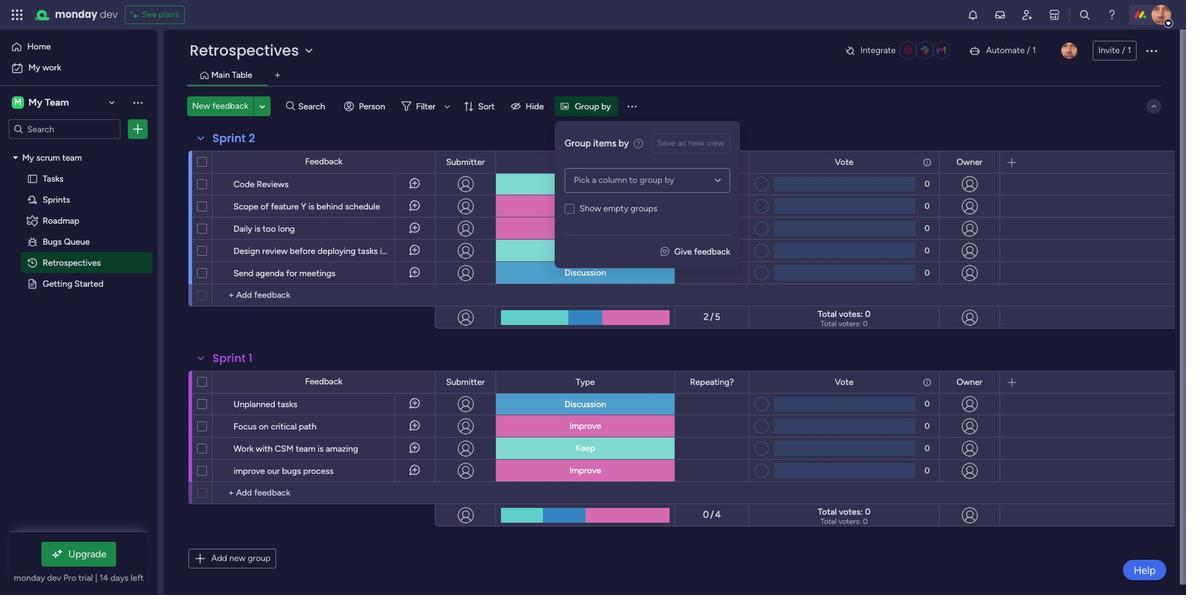 Task type: vqa. For each thing, say whether or not it's contained in the screenshot.
the topmost discussion
yes



Task type: locate. For each thing, give the bounding box(es) containing it.
1 horizontal spatial james peterson image
[[1152, 5, 1172, 25]]

y
[[301, 202, 306, 212]]

1 sprint from the top
[[213, 130, 246, 146]]

retrospectives up getting started
[[43, 257, 101, 268]]

feedback for 1
[[305, 376, 343, 387]]

my right caret down image
[[22, 152, 34, 163]]

1 vertical spatial team
[[296, 444, 316, 454]]

group for group items by
[[565, 138, 591, 149]]

long
[[278, 224, 295, 234]]

1 owner from the top
[[957, 157, 983, 167]]

1 horizontal spatial retrospectives
[[190, 40, 299, 61]]

0 vertical spatial vote field
[[832, 155, 857, 169]]

1 vertical spatial retrospectives
[[43, 257, 101, 268]]

work
[[234, 444, 254, 454]]

2 vote field from the top
[[832, 376, 857, 389]]

/ for 0
[[711, 510, 714, 521]]

group for group by
[[575, 101, 600, 112]]

/ for 2
[[711, 312, 714, 323]]

0 vertical spatial owner field
[[954, 155, 986, 169]]

1 vertical spatial total votes: 0 total voters: 0
[[818, 507, 871, 526]]

total
[[818, 309, 837, 320], [821, 320, 837, 328], [818, 507, 837, 517], [821, 517, 837, 526]]

0 / 4
[[704, 510, 721, 521]]

send agenda for meetings
[[234, 268, 336, 279]]

0 vertical spatial + add feedback text field
[[219, 288, 430, 303]]

main table tab list
[[187, 66, 1162, 86]]

1 vertical spatial feedback
[[305, 376, 343, 387]]

1 vertical spatial voters:
[[839, 517, 862, 526]]

select product image
[[11, 9, 23, 21]]

2 down 'new feedback' button at the left top of page
[[249, 130, 255, 146]]

my left work
[[28, 62, 40, 73]]

1 vote field from the top
[[832, 155, 857, 169]]

0 vertical spatial owner
[[957, 157, 983, 167]]

1 vertical spatial tasks
[[278, 399, 298, 410]]

tasks
[[43, 173, 64, 184]]

my for my team
[[28, 96, 42, 108]]

/ right automate
[[1028, 45, 1031, 56]]

for
[[286, 268, 298, 279]]

list box containing my scrum team
[[0, 144, 158, 461]]

give
[[675, 247, 693, 257]]

0 vertical spatial keep
[[576, 179, 596, 189]]

arrow down image
[[440, 99, 455, 114]]

4 improve from the top
[[570, 466, 602, 476]]

new feedback
[[192, 101, 249, 111]]

1 horizontal spatial feedback
[[695, 247, 731, 257]]

1 submitter from the top
[[446, 157, 485, 167]]

group left items
[[565, 138, 591, 149]]

Search field
[[295, 98, 332, 115]]

repeating?
[[691, 157, 734, 167], [691, 377, 734, 387]]

is
[[309, 202, 315, 212], [255, 224, 261, 234], [380, 246, 386, 257], [318, 444, 324, 454]]

2 vertical spatial my
[[22, 152, 34, 163]]

submitter field for sprint 1
[[443, 376, 488, 389]]

1 right automate
[[1033, 45, 1037, 56]]

0 vertical spatial group
[[575, 101, 600, 112]]

+ add feedback text field down 'meetings'
[[219, 288, 430, 303]]

before
[[290, 246, 316, 257]]

menu image
[[626, 100, 639, 113]]

feedback right new
[[212, 101, 249, 111]]

1 vertical spatial group
[[248, 553, 271, 564]]

v2 search image
[[286, 99, 295, 113]]

our
[[267, 466, 280, 477]]

0 horizontal spatial retrospectives
[[43, 257, 101, 268]]

improve
[[570, 201, 602, 211], [570, 223, 602, 234], [570, 421, 602, 432], [570, 466, 602, 476]]

+ Add feedback text field
[[219, 288, 430, 303], [219, 486, 430, 501]]

2 vote from the top
[[835, 377, 854, 387]]

2 voters: from the top
[[839, 517, 862, 526]]

sort
[[479, 101, 495, 112]]

bugs queue
[[43, 236, 90, 247]]

1 vertical spatial public board image
[[27, 278, 38, 289]]

1 right invite
[[1128, 45, 1132, 56]]

2 submitter field from the top
[[443, 376, 488, 389]]

help
[[1135, 564, 1157, 576]]

scrum
[[36, 152, 60, 163]]

1 vertical spatial monday
[[14, 573, 45, 584]]

2 repeating? from the top
[[691, 377, 734, 387]]

0 vertical spatial retrospectives
[[190, 40, 299, 61]]

is left amazing
[[318, 444, 324, 454]]

james peterson image
[[1152, 5, 1172, 25], [1062, 43, 1078, 59]]

1 vertical spatial submitter
[[446, 377, 485, 387]]

my right workspace image
[[28, 96, 42, 108]]

group up the group items by at the top of the page
[[575, 101, 600, 112]]

repeating? for 1st the repeating? field from the bottom
[[691, 377, 734, 387]]

/ inside button
[[1123, 45, 1126, 56]]

0 vertical spatial total votes: 0 total voters: 0
[[818, 309, 871, 328]]

send
[[234, 268, 254, 279]]

0 vertical spatial by
[[602, 101, 611, 112]]

1 inside button
[[1128, 45, 1132, 56]]

group right to
[[640, 175, 663, 185]]

0 vertical spatial submitter
[[446, 157, 485, 167]]

by left menu icon
[[602, 101, 611, 112]]

a
[[592, 175, 597, 185]]

sprint 2
[[213, 130, 255, 146]]

monday for monday dev
[[55, 7, 97, 22]]

main
[[211, 70, 230, 80]]

feedback for 2
[[305, 156, 343, 167]]

0 vertical spatial votes:
[[840, 309, 863, 320]]

public board image left the tasks on the left of page
[[27, 172, 38, 184]]

tasks left much
[[358, 246, 378, 257]]

integrate
[[861, 45, 897, 56]]

1 vertical spatial feedback
[[695, 247, 731, 257]]

table
[[232, 70, 252, 80]]

my for my work
[[28, 62, 40, 73]]

group inside popup button
[[575, 101, 600, 112]]

1 vertical spatial votes:
[[840, 507, 863, 517]]

feedback inside button
[[212, 101, 249, 111]]

focus on critical path
[[234, 422, 317, 432]]

retrospectives button
[[187, 40, 319, 61]]

0 horizontal spatial dev
[[47, 573, 61, 584]]

1 vertical spatial sprint
[[213, 351, 246, 366]]

dev
[[100, 7, 118, 22], [47, 573, 61, 584]]

1 vertical spatial vote field
[[832, 376, 857, 389]]

public board image
[[27, 172, 38, 184], [27, 278, 38, 289]]

0 vertical spatial dev
[[100, 7, 118, 22]]

team right scrum
[[62, 152, 82, 163]]

2 feedback from the top
[[305, 376, 343, 387]]

0 vertical spatial repeating?
[[691, 157, 734, 167]]

1 vertical spatial repeating?
[[691, 377, 734, 387]]

1 vertical spatial dev
[[47, 573, 61, 584]]

is right y
[[309, 202, 315, 212]]

0 horizontal spatial options image
[[132, 123, 144, 135]]

reviews
[[257, 179, 289, 190]]

dev left pro
[[47, 573, 61, 584]]

monday left pro
[[14, 573, 45, 584]]

james peterson image right help image
[[1152, 5, 1172, 25]]

0 horizontal spatial monday
[[14, 573, 45, 584]]

search everything image
[[1079, 9, 1092, 21]]

submitter for 2
[[446, 157, 485, 167]]

1 public board image from the top
[[27, 172, 38, 184]]

behind
[[317, 202, 343, 212]]

monday for monday dev pro trial | 14 days left
[[14, 573, 45, 584]]

james peterson image left invite
[[1062, 43, 1078, 59]]

1 vertical spatial my
[[28, 96, 42, 108]]

owner right column information image
[[957, 377, 983, 387]]

0 horizontal spatial group
[[248, 553, 271, 564]]

1 vertical spatial keep
[[576, 443, 596, 454]]

0 vertical spatial voters:
[[839, 320, 862, 328]]

upgrade button
[[41, 542, 116, 567]]

1 horizontal spatial options image
[[1145, 43, 1160, 58]]

Sprint 2 field
[[210, 130, 258, 147]]

by right to
[[665, 175, 675, 185]]

tasks
[[358, 246, 378, 257], [278, 399, 298, 410]]

vote
[[835, 157, 854, 167], [835, 377, 854, 387]]

by inside group by popup button
[[602, 101, 611, 112]]

feedback up path
[[305, 376, 343, 387]]

public board image for tasks
[[27, 172, 38, 184]]

feedback up behind
[[305, 156, 343, 167]]

None field
[[573, 155, 598, 169]]

my inside option
[[28, 62, 40, 73]]

2 vertical spatial by
[[665, 175, 675, 185]]

update feed image
[[995, 9, 1007, 21]]

hide button
[[506, 96, 552, 116]]

0 vertical spatial public board image
[[27, 172, 38, 184]]

meetings
[[300, 268, 336, 279]]

0 vertical spatial options image
[[1145, 43, 1160, 58]]

0 vertical spatial group
[[640, 175, 663, 185]]

0 vertical spatial sprint
[[213, 130, 246, 146]]

sprint for sprint 2
[[213, 130, 246, 146]]

1 vertical spatial owner field
[[954, 376, 986, 389]]

0 horizontal spatial feedback
[[212, 101, 249, 111]]

options image down workspace options icon
[[132, 123, 144, 135]]

tasks up critical
[[278, 399, 298, 410]]

main table
[[211, 70, 252, 80]]

public board image left getting
[[27, 278, 38, 289]]

code reviews
[[234, 179, 289, 190]]

1 vertical spatial owner
[[957, 377, 983, 387]]

queue
[[64, 236, 90, 247]]

options image right invite / 1 button
[[1145, 43, 1160, 58]]

Submitter field
[[443, 155, 488, 169], [443, 376, 488, 389]]

feedback for give feedback
[[695, 247, 731, 257]]

sprint up unplanned
[[213, 351, 246, 366]]

review
[[262, 246, 288, 257]]

1 horizontal spatial monday
[[55, 7, 97, 22]]

0 vertical spatial submitter field
[[443, 155, 488, 169]]

column information image
[[923, 377, 933, 387]]

add new group button
[[189, 549, 276, 569]]

1 horizontal spatial group
[[640, 175, 663, 185]]

person button
[[339, 96, 393, 116]]

my inside the workspace selection element
[[28, 96, 42, 108]]

sprint inside 'sprint 2' field
[[213, 130, 246, 146]]

1 vertical spatial by
[[619, 138, 629, 149]]

1 + add feedback text field from the top
[[219, 288, 430, 303]]

14
[[100, 573, 108, 584]]

2 submitter from the top
[[446, 377, 485, 387]]

code
[[234, 179, 255, 190]]

0 vertical spatial discussion
[[565, 268, 606, 278]]

owner right column information icon
[[957, 157, 983, 167]]

0 vertical spatial vote
[[835, 157, 854, 167]]

list box
[[0, 144, 158, 461]]

dev for monday dev pro trial | 14 days left
[[47, 573, 61, 584]]

1 feedback from the top
[[305, 156, 343, 167]]

/ left 4
[[711, 510, 714, 521]]

unplanned
[[234, 399, 276, 410]]

1 horizontal spatial tasks
[[358, 246, 378, 257]]

0 vertical spatial team
[[62, 152, 82, 163]]

my work link
[[7, 58, 150, 78]]

give feedback
[[675, 247, 731, 257]]

4
[[716, 510, 721, 521]]

2 owner from the top
[[957, 377, 983, 387]]

1 repeating? from the top
[[691, 157, 734, 167]]

group right new
[[248, 553, 271, 564]]

0 vertical spatial feedback
[[305, 156, 343, 167]]

2 sprint from the top
[[213, 351, 246, 366]]

tab
[[268, 66, 288, 85]]

group
[[575, 101, 600, 112], [565, 138, 591, 149]]

1 horizontal spatial dev
[[100, 7, 118, 22]]

design review before deploying tasks is much better
[[234, 246, 436, 257]]

1 repeating? field from the top
[[687, 155, 738, 169]]

+ add feedback text field down process
[[219, 486, 430, 501]]

1 horizontal spatial 1
[[1033, 45, 1037, 56]]

1 vertical spatial repeating? field
[[687, 376, 738, 389]]

feedback right the give
[[695, 247, 731, 257]]

0 vertical spatial 2
[[249, 130, 255, 146]]

0 horizontal spatial james peterson image
[[1062, 43, 1078, 59]]

monday up home option
[[55, 7, 97, 22]]

/ left 5
[[711, 312, 714, 323]]

vote field for column information image
[[832, 376, 857, 389]]

owner field right column information image
[[954, 376, 986, 389]]

0 vertical spatial feedback
[[212, 101, 249, 111]]

automate
[[987, 45, 1025, 56]]

1 vertical spatial vote
[[835, 377, 854, 387]]

sprint inside sprint 1 field
[[213, 351, 246, 366]]

1 vertical spatial 2
[[704, 312, 709, 323]]

is left too
[[255, 224, 261, 234]]

sprint down 'new feedback' button at the left top of page
[[213, 130, 246, 146]]

see plans
[[142, 9, 179, 20]]

2 + add feedback text field from the top
[[219, 486, 430, 501]]

1 submitter field from the top
[[443, 155, 488, 169]]

1 vertical spatial + add feedback text field
[[219, 486, 430, 501]]

0 vertical spatial repeating? field
[[687, 155, 738, 169]]

1 up unplanned
[[249, 351, 253, 366]]

owner field right column information icon
[[954, 155, 986, 169]]

Vote field
[[832, 155, 857, 169], [832, 376, 857, 389]]

group inside button
[[248, 553, 271, 564]]

v2 question mark circle o image
[[634, 137, 644, 151]]

/
[[1028, 45, 1031, 56], [1123, 45, 1126, 56], [711, 312, 714, 323], [711, 510, 714, 521]]

my work
[[28, 62, 61, 73]]

1 vote from the top
[[835, 157, 854, 167]]

1 vertical spatial discussion
[[565, 399, 606, 410]]

owner
[[957, 157, 983, 167], [957, 377, 983, 387]]

2 horizontal spatial 1
[[1128, 45, 1132, 56]]

discussion
[[565, 268, 606, 278], [565, 399, 606, 410]]

2 improve from the top
[[570, 223, 602, 234]]

0 vertical spatial my
[[28, 62, 40, 73]]

Sprint 1 field
[[210, 351, 256, 367]]

group items by
[[565, 138, 629, 149]]

bugs
[[282, 466, 301, 477]]

2 public board image from the top
[[27, 278, 38, 289]]

my work option
[[7, 58, 150, 78]]

Repeating? field
[[687, 155, 738, 169], [687, 376, 738, 389]]

monday
[[55, 7, 97, 22], [14, 573, 45, 584]]

1 vertical spatial group
[[565, 138, 591, 149]]

my team
[[28, 96, 69, 108]]

option
[[0, 146, 158, 149]]

schedule
[[345, 202, 380, 212]]

show empty groups
[[580, 203, 658, 214]]

by left v2 question mark circle o image
[[619, 138, 629, 149]]

retrospectives
[[190, 40, 299, 61], [43, 257, 101, 268]]

1 discussion from the top
[[565, 268, 606, 278]]

1 horizontal spatial by
[[619, 138, 629, 149]]

0 vertical spatial monday
[[55, 7, 97, 22]]

Owner field
[[954, 155, 986, 169], [954, 376, 986, 389]]

2 discussion from the top
[[565, 399, 606, 410]]

dev left see
[[100, 7, 118, 22]]

/ right invite
[[1123, 45, 1126, 56]]

new
[[192, 101, 210, 111]]

integrate button
[[840, 38, 960, 64]]

options image
[[1145, 43, 1160, 58], [132, 123, 144, 135]]

2 / 5
[[704, 312, 721, 323]]

1 votes: from the top
[[840, 309, 863, 320]]

0 horizontal spatial 1
[[249, 351, 253, 366]]

1 owner field from the top
[[954, 155, 986, 169]]

0 horizontal spatial by
[[602, 101, 611, 112]]

1 vertical spatial options image
[[132, 123, 144, 135]]

0 horizontal spatial 2
[[249, 130, 255, 146]]

invite members image
[[1022, 9, 1034, 21]]

retrospectives up table
[[190, 40, 299, 61]]

0 horizontal spatial tasks
[[278, 399, 298, 410]]

main table button
[[208, 69, 256, 82]]

1 vertical spatial submitter field
[[443, 376, 488, 389]]

upgrade
[[68, 548, 107, 560]]

2 left 5
[[704, 312, 709, 323]]

team right csm
[[296, 444, 316, 454]]



Task type: describe. For each thing, give the bounding box(es) containing it.
feature
[[271, 202, 299, 212]]

0 vertical spatial tasks
[[358, 246, 378, 257]]

on
[[259, 422, 269, 432]]

/ for automate
[[1028, 45, 1031, 56]]

1 for invite / 1
[[1128, 45, 1132, 56]]

with
[[256, 444, 273, 454]]

2 owner field from the top
[[954, 376, 986, 389]]

scope of feature y is behind schedule
[[234, 202, 380, 212]]

|
[[95, 573, 97, 584]]

sort button
[[459, 96, 502, 116]]

my for my scrum team
[[22, 152, 34, 163]]

new
[[229, 553, 246, 564]]

daily is too long
[[234, 224, 295, 234]]

3 improve from the top
[[570, 421, 602, 432]]

too
[[263, 224, 276, 234]]

2 total votes: 0 total voters: 0 from the top
[[818, 507, 871, 526]]

monday dev pro trial | 14 days left
[[14, 573, 144, 584]]

plans
[[159, 9, 179, 20]]

scope
[[234, 202, 259, 212]]

submitter for 1
[[446, 377, 485, 387]]

monday dev
[[55, 7, 118, 22]]

1 for automate / 1
[[1033, 45, 1037, 56]]

2 inside field
[[249, 130, 255, 146]]

sprints
[[43, 194, 70, 205]]

5
[[715, 312, 721, 323]]

pro
[[63, 573, 76, 584]]

add new group
[[211, 553, 271, 564]]

vote for column information icon
[[835, 157, 854, 167]]

show
[[580, 203, 602, 214]]

column
[[599, 175, 628, 185]]

0 vertical spatial james peterson image
[[1152, 5, 1172, 25]]

Type field
[[573, 376, 598, 389]]

add view image
[[275, 71, 280, 80]]

see plans button
[[125, 6, 185, 24]]

automate / 1
[[987, 45, 1037, 56]]

help button
[[1124, 560, 1167, 580]]

repeating? for 1st the repeating? field from the top
[[691, 157, 734, 167]]

1 inside field
[[249, 351, 253, 366]]

items
[[594, 138, 617, 149]]

1 keep from the top
[[576, 179, 596, 189]]

csm
[[275, 444, 294, 454]]

hide
[[526, 101, 544, 112]]

help image
[[1107, 9, 1119, 21]]

monday marketplace image
[[1049, 9, 1061, 21]]

person
[[359, 101, 385, 112]]

work with csm team is amazing
[[234, 444, 358, 454]]

1 total votes: 0 total voters: 0 from the top
[[818, 309, 871, 328]]

v2 user feedback image
[[661, 247, 670, 257]]

process
[[303, 466, 334, 477]]

workspace options image
[[132, 96, 144, 109]]

1 horizontal spatial team
[[296, 444, 316, 454]]

filter
[[416, 101, 436, 112]]

of
[[261, 202, 269, 212]]

sprint 1
[[213, 351, 253, 366]]

2 repeating? field from the top
[[687, 376, 738, 389]]

filter button
[[397, 96, 455, 116]]

work
[[42, 62, 61, 73]]

trial
[[78, 573, 93, 584]]

sprint for sprint 1
[[213, 351, 246, 366]]

started
[[75, 278, 103, 289]]

home option
[[7, 37, 150, 57]]

dev for monday dev
[[100, 7, 118, 22]]

angle down image
[[259, 102, 265, 111]]

better
[[412, 246, 436, 257]]

1 improve from the top
[[570, 201, 602, 211]]

improve our bugs process
[[234, 466, 334, 477]]

unplanned tasks
[[234, 399, 298, 410]]

discussion for unplanned tasks
[[565, 399, 606, 410]]

workspace image
[[12, 96, 24, 109]]

notifications image
[[967, 9, 980, 21]]

deploying
[[318, 246, 356, 257]]

bugs
[[43, 236, 62, 247]]

1 horizontal spatial 2
[[704, 312, 709, 323]]

agenda
[[256, 268, 284, 279]]

vote for column information image
[[835, 377, 854, 387]]

improve
[[234, 466, 265, 477]]

groups
[[631, 203, 658, 214]]

left
[[131, 573, 144, 584]]

1 vertical spatial james peterson image
[[1062, 43, 1078, 59]]

submitter field for sprint 2
[[443, 155, 488, 169]]

column information image
[[923, 157, 933, 167]]

invite / 1
[[1099, 45, 1132, 56]]

days
[[111, 573, 129, 584]]

is left much
[[380, 246, 386, 257]]

critical
[[271, 422, 297, 432]]

pick a column to group by
[[574, 175, 675, 185]]

much
[[388, 246, 410, 257]]

getting
[[43, 278, 72, 289]]

focus
[[234, 422, 257, 432]]

caret down image
[[13, 153, 18, 162]]

Search in workspace field
[[26, 122, 103, 136]]

roadmap
[[43, 215, 79, 226]]

home link
[[7, 37, 150, 57]]

2 horizontal spatial by
[[665, 175, 675, 185]]

collapse image
[[1150, 101, 1160, 111]]

owner for 1st owner field from the bottom of the page
[[957, 377, 983, 387]]

vote field for column information icon
[[832, 155, 857, 169]]

team
[[45, 96, 69, 108]]

workspace selection element
[[12, 95, 71, 110]]

new feedback button
[[187, 96, 253, 116]]

invite
[[1099, 45, 1121, 56]]

owner for 1st owner field from the top
[[957, 157, 983, 167]]

discussion for send agenda for meetings
[[565, 268, 606, 278]]

my scrum team
[[22, 152, 82, 163]]

tab inside main table tab list
[[268, 66, 288, 85]]

design
[[234, 246, 260, 257]]

type
[[576, 377, 595, 387]]

public board image for getting started
[[27, 278, 38, 289]]

2 keep from the top
[[576, 443, 596, 454]]

add
[[211, 553, 227, 564]]

0 horizontal spatial team
[[62, 152, 82, 163]]

2 votes: from the top
[[840, 507, 863, 517]]

feedback for new feedback
[[212, 101, 249, 111]]

getting started
[[43, 278, 103, 289]]

to
[[630, 175, 638, 185]]

see
[[142, 9, 157, 20]]

group by button
[[555, 96, 619, 116]]

invite / 1 button
[[1094, 41, 1138, 61]]

/ for invite
[[1123, 45, 1126, 56]]

1 voters: from the top
[[839, 320, 862, 328]]



